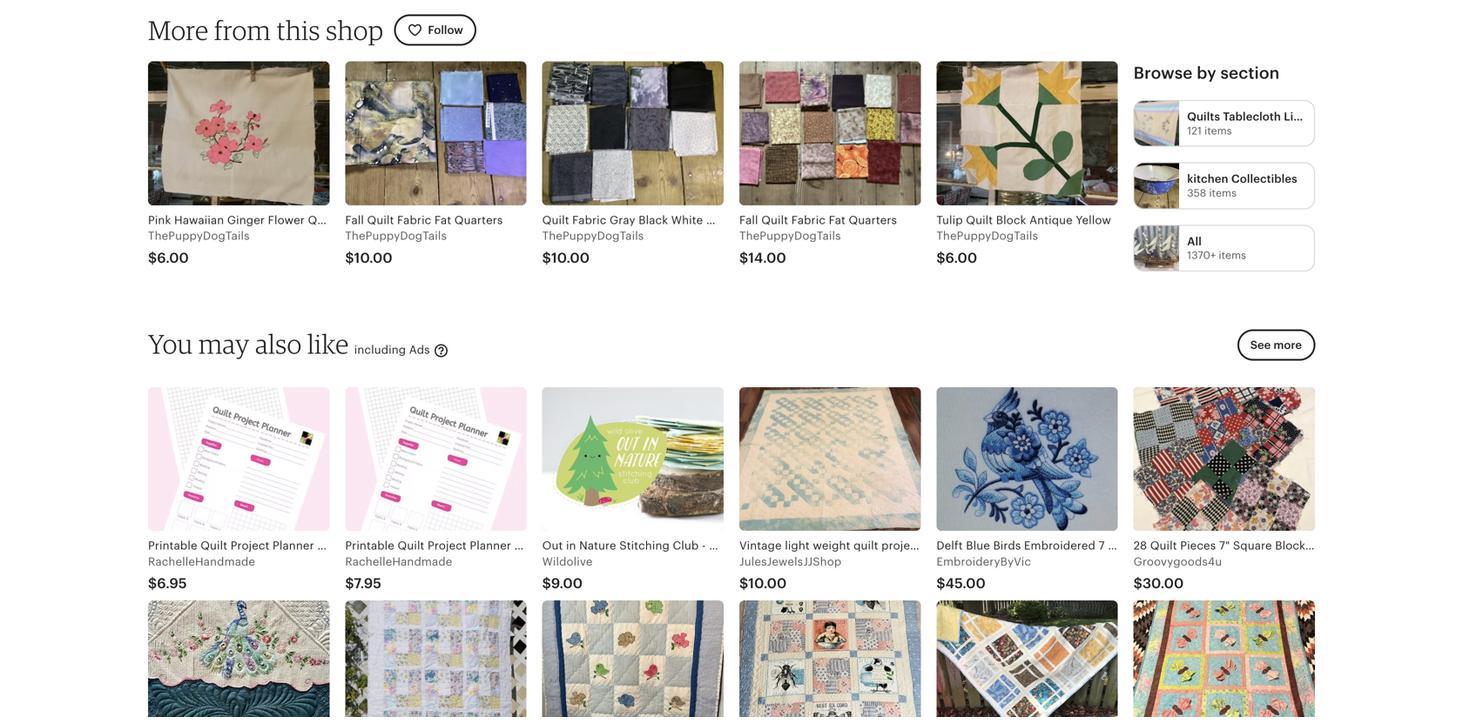 Task type: locate. For each thing, give the bounding box(es) containing it.
printable up 7.95
[[345, 540, 394, 553]]

quilt inside the printable quilt project planner – unbranded rachellehandmade $ 7.95
[[398, 540, 424, 553]]

– inside 'printable quilt project planner – branded rachellehandmade $ 6.95'
[[317, 540, 323, 553]]

thepuppydogtails down gray
[[542, 230, 644, 243]]

items down quilts
[[1204, 125, 1232, 137]]

block left the appliqued
[[338, 214, 368, 227]]

2 block from the left
[[996, 214, 1026, 227]]

fabric inside fall quilt fabric fat quarters thepuppydogtails $ 10.00
[[397, 214, 431, 227]]

tablecloth
[[1223, 110, 1281, 123]]

fat for 14.00
[[829, 214, 845, 227]]

1 fall quilt fabric fat quarters image from the left
[[345, 61, 527, 205]]

1 fall from the left
[[345, 214, 364, 227]]

project for 6.95
[[231, 540, 270, 553]]

planner inside 'printable quilt project planner – branded rachellehandmade $ 6.95'
[[273, 540, 314, 553]]

fat inside fall quilt fabric fat quarters thepuppydogtails $ 14.00
[[829, 214, 845, 227]]

vintage light weight quilt project image
[[739, 387, 921, 531]]

white
[[671, 214, 703, 227]]

vintage
[[739, 540, 782, 553]]

tulip quilt block antique yellow thepuppydogtails $ 6.00
[[936, 214, 1111, 266]]

fall inside fall quilt fabric fat quarters thepuppydogtails $ 10.00
[[345, 214, 364, 227]]

fall quilt fabric fat quarters image
[[345, 61, 527, 205], [739, 61, 921, 205]]

fall quilt fabric fat quarters thepuppydogtails $ 14.00
[[739, 214, 897, 266]]

thepuppydogtails down hawaiian
[[148, 230, 250, 243]]

$ inside tulip quilt block antique yellow thepuppydogtails $ 6.00
[[936, 250, 945, 266]]

block inside tulip quilt block antique yellow thepuppydogtails $ 6.00
[[996, 214, 1026, 227]]

follow
[[428, 23, 463, 36]]

1 vertical spatial items
[[1209, 187, 1236, 199]]

project inside 'printable quilt project planner – branded rachellehandmade $ 6.95'
[[231, 540, 270, 553]]

fall left the appliqued
[[345, 214, 364, 227]]

2 fall quilt fabric fat quarters image from the left
[[739, 61, 921, 205]]

$ inside quilt fabric gray black white geometric project thepuppydogtails $ 10.00
[[542, 250, 551, 266]]

0 horizontal spatial project
[[231, 540, 270, 553]]

4 thepuppydogtails from the left
[[739, 230, 841, 243]]

quilt inside the delft blue birds embroidered 7 quilt blocks embroiderybyvic $ 45.00
[[1108, 540, 1135, 553]]

0 horizontal spatial planner
[[273, 540, 314, 553]]

$ inside wildolive $ 9.00
[[542, 576, 551, 592]]

6.00
[[157, 250, 189, 266], [945, 250, 977, 266]]

thepuppydogtails down tulip
[[936, 230, 1038, 243]]

1 horizontal spatial rachellehandmade
[[345, 555, 452, 569]]

browse
[[1134, 64, 1193, 82]]

block
[[338, 214, 368, 227], [996, 214, 1026, 227]]

thepuppydogtails inside tulip quilt block antique yellow thepuppydogtails $ 6.00
[[936, 230, 1038, 243]]

embroiderybyvic
[[936, 555, 1031, 569]]

1 horizontal spatial quarters
[[849, 214, 897, 227]]

0 horizontal spatial block
[[338, 214, 368, 227]]

thepuppydogtails down the appliqued
[[345, 230, 447, 243]]

including
[[354, 343, 406, 356]]

rachellehandmade inside 'printable quilt project planner – branded rachellehandmade $ 6.95'
[[148, 555, 255, 569]]

fall
[[345, 214, 364, 227], [739, 214, 758, 227]]

quilt fabric gray black white geometric project thepuppydogtails $ 10.00
[[542, 214, 807, 266]]

0 horizontal spatial quarters
[[454, 214, 503, 227]]

10.00
[[354, 250, 393, 266], [551, 250, 590, 266], [748, 576, 787, 592]]

2 6.00 from the left
[[945, 250, 977, 266]]

1 fat from the left
[[434, 214, 451, 227]]

treasure box floral crib quilt image
[[345, 601, 527, 718]]

fabric inside fall quilt fabric fat quarters thepuppydogtails $ 14.00
[[791, 214, 826, 227]]

2 rachellehandmade from the left
[[345, 555, 452, 569]]

quilts
[[1187, 110, 1220, 123]]

2 thepuppydogtails from the left
[[345, 230, 447, 243]]

fall for 10.00
[[345, 214, 364, 227]]

embroidered
[[1024, 540, 1095, 553]]

$
[[148, 250, 157, 266], [345, 250, 354, 266], [542, 250, 551, 266], [739, 250, 748, 266], [936, 250, 945, 266], [148, 576, 157, 592], [345, 576, 354, 592], [542, 576, 551, 592], [739, 576, 748, 592], [936, 576, 945, 592], [1134, 576, 1142, 592]]

2 fat from the left
[[829, 214, 845, 227]]

quilt inside tulip quilt block antique yellow thepuppydogtails $ 6.00
[[966, 214, 993, 227]]

see more
[[1250, 339, 1302, 352]]

14.00
[[748, 250, 786, 266]]

1370+
[[1187, 249, 1216, 261]]

0 horizontal spatial fat
[[434, 214, 451, 227]]

thepuppydogtails inside fall quilt fabric fat quarters thepuppydogtails $ 14.00
[[739, 230, 841, 243]]

pink hawaiian ginger flower quilt block appliqued image
[[148, 61, 329, 205]]

printable inside the printable quilt project planner – unbranded rachellehandmade $ 7.95
[[345, 540, 394, 553]]

rachellehandmade for 7.95
[[345, 555, 452, 569]]

0 horizontal spatial fall quilt fabric fat quarters image
[[345, 61, 527, 205]]

see
[[1250, 339, 1271, 352]]

thepuppydogtails inside pink hawaiian ginger flower quilt block appliqued thepuppydogtails $ 6.00
[[148, 230, 250, 243]]

pink
[[148, 214, 171, 227]]

printable quilt project planner – unbranded image
[[345, 387, 527, 531]]

1 horizontal spatial fall
[[739, 214, 758, 227]]

quilt inside fall quilt fabric fat quarters thepuppydogtails $ 10.00
[[367, 214, 394, 227]]

0 horizontal spatial fall
[[345, 214, 364, 227]]

quarters for 14.00
[[849, 214, 897, 227]]

2 fall from the left
[[739, 214, 758, 227]]

tulip quilt block antique yellow image
[[936, 61, 1118, 205]]

kitchen collectibles 358 items
[[1187, 173, 1297, 199]]

1 rachellehandmade from the left
[[148, 555, 255, 569]]

– inside the printable quilt project planner – unbranded rachellehandmade $ 7.95
[[514, 540, 521, 553]]

1 6.00 from the left
[[157, 250, 189, 266]]

rachellehandmade up the '6.95' on the left of the page
[[148, 555, 255, 569]]

tulip
[[936, 214, 963, 227]]

–
[[317, 540, 323, 553], [514, 540, 521, 553]]

quarters
[[454, 214, 503, 227], [849, 214, 897, 227]]

antique
[[1029, 214, 1073, 227]]

1 block from the left
[[338, 214, 368, 227]]

7.95
[[354, 576, 382, 592]]

2 planner from the left
[[470, 540, 511, 553]]

julesjewelsjjshop
[[739, 555, 841, 569]]

quilt inside fall quilt fabric fat quarters thepuppydogtails $ 14.00
[[761, 214, 788, 227]]

sweet vintage style  handmade patchwork quilt  - cottagecore quilt, throw size pink blue image
[[739, 601, 921, 718]]

items
[[1204, 125, 1232, 137], [1209, 187, 1236, 199], [1219, 249, 1246, 261]]

fabric
[[397, 214, 431, 227], [572, 214, 607, 227], [791, 214, 826, 227]]

0 horizontal spatial –
[[317, 540, 323, 553]]

pink hawaiian ginger flower quilt block appliqued thepuppydogtails $ 6.00
[[148, 214, 428, 266]]

2 horizontal spatial 10.00
[[748, 576, 787, 592]]

2 horizontal spatial project
[[768, 214, 807, 227]]

7
[[1099, 540, 1105, 553]]

rachellehandmade up 7.95
[[345, 555, 452, 569]]

quilt inside pink hawaiian ginger flower quilt block appliqued thepuppydogtails $ 6.00
[[308, 214, 335, 227]]

1 horizontal spatial block
[[996, 214, 1026, 227]]

printable for 7.95
[[345, 540, 394, 553]]

printable quilt project planner – unbranded rachellehandmade $ 7.95
[[345, 540, 585, 592]]

– for 6.95
[[317, 540, 323, 553]]

fall inside fall quilt fabric fat quarters thepuppydogtails $ 14.00
[[739, 214, 758, 227]]

see more button
[[1237, 330, 1315, 361]]

blocks
[[1138, 540, 1174, 553]]

– left unbranded
[[514, 540, 521, 553]]

1 quarters from the left
[[454, 214, 503, 227]]

delft
[[936, 540, 963, 553]]

items down kitchen
[[1209, 187, 1236, 199]]

2 horizontal spatial fabric
[[791, 214, 826, 227]]

quilt
[[308, 214, 335, 227], [367, 214, 394, 227], [542, 214, 569, 227], [761, 214, 788, 227], [966, 214, 993, 227], [200, 540, 227, 553], [398, 540, 424, 553], [1108, 540, 1135, 553]]

thepuppydogtails inside fall quilt fabric fat quarters thepuppydogtails $ 10.00
[[345, 230, 447, 243]]

delft blue birds embroidered 7 quilt blocks image
[[936, 387, 1118, 531]]

0 horizontal spatial 10.00
[[354, 250, 393, 266]]

yellow
[[1076, 214, 1111, 227]]

more
[[1273, 339, 1302, 352]]

0 horizontal spatial 6.00
[[157, 250, 189, 266]]

2 printable from the left
[[345, 540, 394, 553]]

appliqued
[[371, 214, 428, 227]]

from
[[214, 14, 271, 46]]

project
[[768, 214, 807, 227], [231, 540, 270, 553], [428, 540, 467, 553]]

song birds baby or toddler quilt image
[[542, 601, 724, 718]]

also
[[255, 328, 302, 360]]

fat inside fall quilt fabric fat quarters thepuppydogtails $ 10.00
[[434, 214, 451, 227]]

like
[[307, 328, 349, 360]]

project inside the printable quilt project planner – unbranded rachellehandmade $ 7.95
[[428, 540, 467, 553]]

1 printable from the left
[[148, 540, 197, 553]]

kitchen
[[1187, 173, 1228, 186]]

planner left unbranded
[[470, 540, 511, 553]]

you may also like including ads
[[148, 328, 433, 360]]

printable inside 'printable quilt project planner – branded rachellehandmade $ 6.95'
[[148, 540, 197, 553]]

6.00 down pink on the top left of page
[[157, 250, 189, 266]]

$ inside fall quilt fabric fat quarters thepuppydogtails $ 14.00
[[739, 250, 748, 266]]

quilt inside 'printable quilt project planner – branded rachellehandmade $ 6.95'
[[200, 540, 227, 553]]

$ inside the delft blue birds embroidered 7 quilt blocks embroiderybyvic $ 45.00
[[936, 576, 945, 592]]

printable quilt project planner – branded image
[[148, 387, 329, 531]]

3 fabric from the left
[[791, 214, 826, 227]]

thepuppydogtails up 14.00
[[739, 230, 841, 243]]

printable up the '6.95' on the left of the page
[[148, 540, 197, 553]]

6.00 down tulip
[[945, 250, 977, 266]]

block left antique
[[996, 214, 1026, 227]]

fall for 14.00
[[739, 214, 758, 227]]

ginger
[[227, 214, 265, 227]]

quilt inside quilt fabric gray black white geometric project thepuppydogtails $ 10.00
[[542, 214, 569, 227]]

items right 1370+
[[1219, 249, 1246, 261]]

project inside quilt fabric gray black white geometric project thepuppydogtails $ 10.00
[[768, 214, 807, 227]]

10.00 inside vintage light weight quilt project julesjewelsjjshop $ 10.00
[[748, 576, 787, 592]]

1 horizontal spatial fall quilt fabric fat quarters image
[[739, 61, 921, 205]]

1 horizontal spatial planner
[[470, 540, 511, 553]]

5 thepuppydogtails from the left
[[936, 230, 1038, 243]]

30.00
[[1142, 576, 1184, 592]]

printable for 6.95
[[148, 540, 197, 553]]

quarters for 10.00
[[454, 214, 503, 227]]

3 thepuppydogtails from the left
[[542, 230, 644, 243]]

$ inside groovygoods4u $ 30.00
[[1134, 576, 1142, 592]]

1 horizontal spatial project
[[428, 540, 467, 553]]

more
[[148, 14, 209, 46]]

2 quarters from the left
[[849, 214, 897, 227]]

rachellehandmade inside the printable quilt project planner – unbranded rachellehandmade $ 7.95
[[345, 555, 452, 569]]

1 fabric from the left
[[397, 214, 431, 227]]

fall up 14.00
[[739, 214, 758, 227]]

1 – from the left
[[317, 540, 323, 553]]

1 horizontal spatial fabric
[[572, 214, 607, 227]]

planner left branded
[[273, 540, 314, 553]]

2 fabric from the left
[[572, 214, 607, 227]]

1 horizontal spatial –
[[514, 540, 521, 553]]

quarters left tulip
[[849, 214, 897, 227]]

fall quilt fabric fat quarters image for 10.00
[[345, 61, 527, 205]]

planner inside the printable quilt project planner – unbranded rachellehandmade $ 7.95
[[470, 540, 511, 553]]

1 horizontal spatial 10.00
[[551, 250, 590, 266]]

1 planner from the left
[[273, 540, 314, 553]]

thepuppydogtails
[[148, 230, 250, 243], [345, 230, 447, 243], [542, 230, 644, 243], [739, 230, 841, 243], [936, 230, 1038, 243]]

0 horizontal spatial fabric
[[397, 214, 431, 227]]

10.00 for fall quilt fabric fat quarters thepuppydogtails $ 10.00
[[354, 250, 393, 266]]

0 horizontal spatial rachellehandmade
[[148, 555, 255, 569]]

printable
[[148, 540, 197, 553], [345, 540, 394, 553]]

1 thepuppydogtails from the left
[[148, 230, 250, 243]]

quarters inside fall quilt fabric fat quarters thepuppydogtails $ 14.00
[[849, 214, 897, 227]]

1 horizontal spatial printable
[[345, 540, 394, 553]]

2 – from the left
[[514, 540, 521, 553]]

vintage blue peacock pillowcase wall quilt image
[[148, 601, 329, 718]]

rachellehandmade
[[148, 555, 255, 569], [345, 555, 452, 569]]

planner
[[273, 540, 314, 553], [470, 540, 511, 553]]

thepuppydogtails inside quilt fabric gray black white geometric project thepuppydogtails $ 10.00
[[542, 230, 644, 243]]

quarters right the appliqued
[[454, 214, 503, 227]]

birds
[[993, 540, 1021, 553]]

may
[[199, 328, 250, 360]]

thepuppydogtails for 14.00
[[739, 230, 841, 243]]

fat
[[434, 214, 451, 227], [829, 214, 845, 227]]

more from this shop
[[148, 14, 383, 46]]

6.00 inside pink hawaiian ginger flower quilt block appliqued thepuppydogtails $ 6.00
[[157, 250, 189, 266]]

items inside quilts tablecloth linens 121 items
[[1204, 125, 1232, 137]]

10.00 inside fall quilt fabric fat quarters thepuppydogtails $ 10.00
[[354, 250, 393, 266]]

groovygoods4u
[[1134, 555, 1222, 569]]

wildolive
[[542, 555, 593, 569]]

0 vertical spatial items
[[1204, 125, 1232, 137]]

2 vertical spatial items
[[1219, 249, 1246, 261]]

quilt fabric gray black white geometric project image
[[542, 61, 724, 205]]

1 horizontal spatial 6.00
[[945, 250, 977, 266]]

1 horizontal spatial fat
[[829, 214, 845, 227]]

quarters inside fall quilt fabric fat quarters thepuppydogtails $ 10.00
[[454, 214, 503, 227]]

0 horizontal spatial printable
[[148, 540, 197, 553]]

– left branded
[[317, 540, 323, 553]]

unbranded
[[524, 540, 585, 553]]



Task type: describe. For each thing, give the bounding box(es) containing it.
geometric
[[706, 214, 765, 227]]

all
[[1187, 235, 1202, 248]]

$ inside fall quilt fabric fat quarters thepuppydogtails $ 10.00
[[345, 250, 354, 266]]

collectibles
[[1231, 173, 1297, 186]]

branded
[[327, 540, 373, 553]]

wildolive $ 9.00
[[542, 555, 593, 592]]

28 quilt pieces 7" square blocks machine-stitched vintage fabric sewing project quilt craft country home decor image
[[1134, 387, 1315, 531]]

planner for 7.95
[[470, 540, 511, 553]]

see more listings in the all section image
[[1134, 226, 1179, 271]]

10.00 inside quilt fabric gray black white geometric project thepuppydogtails $ 10.00
[[551, 250, 590, 266]]

follow button
[[394, 14, 476, 46]]

see more listings in the kitchen collectibles section image
[[1134, 163, 1179, 208]]

6.00 inside tulip quilt block antique yellow thepuppydogtails $ 6.00
[[945, 250, 977, 266]]

quilt
[[853, 540, 878, 553]]

see more listings in the quilts tablecloth linens section image
[[1134, 101, 1179, 146]]

out in nature stitching club - embroidery and epp mini quilt project image
[[542, 387, 724, 531]]

by
[[1197, 64, 1216, 82]]

ads
[[409, 343, 430, 356]]

weight
[[813, 540, 850, 553]]

– for 7.95
[[514, 540, 521, 553]]

fabric for 14.00
[[791, 214, 826, 227]]

$ inside the printable quilt project planner – unbranded rachellehandmade $ 7.95
[[345, 576, 354, 592]]

fall quilt fabric fat quarters image for 14.00
[[739, 61, 921, 205]]

butterfly quilt, children blanket, christmas gift, cozy blanket image
[[1134, 601, 1315, 718]]

section
[[1220, 64, 1280, 82]]

delft blue birds embroidered 7 quilt blocks embroiderybyvic $ 45.00
[[936, 540, 1174, 592]]

all 1370+ items
[[1187, 235, 1246, 261]]

358
[[1187, 187, 1206, 199]]

fabric inside quilt fabric gray black white geometric project thepuppydogtails $ 10.00
[[572, 214, 607, 227]]

black
[[639, 214, 668, 227]]

45.00
[[945, 576, 986, 592]]

this
[[277, 14, 320, 46]]

linens
[[1284, 110, 1320, 123]]

fabric for 10.00
[[397, 214, 431, 227]]

121
[[1187, 125, 1202, 137]]

see more link
[[1232, 330, 1315, 372]]

$ inside vintage light weight quilt project julesjewelsjjshop $ 10.00
[[739, 576, 748, 592]]

you
[[148, 328, 193, 360]]

$ inside pink hawaiian ginger flower quilt block appliqued thepuppydogtails $ 6.00
[[148, 250, 157, 266]]

printable quilt project planner – branded rachellehandmade $ 6.95
[[148, 540, 373, 592]]

block inside pink hawaiian ginger flower quilt block appliqued thepuppydogtails $ 6.00
[[338, 214, 368, 227]]

items inside the all 1370+ items
[[1219, 249, 1246, 261]]

flower
[[268, 214, 305, 227]]

6.95
[[157, 576, 187, 592]]

items inside kitchen collectibles 358 items
[[1209, 187, 1236, 199]]

light
[[785, 540, 810, 553]]

vintage light weight quilt project julesjewelsjjshop $ 10.00
[[739, 540, 921, 592]]

gray
[[610, 214, 635, 227]]

project
[[881, 540, 921, 553]]

10.00 for vintage light weight quilt project julesjewelsjjshop $ 10.00
[[748, 576, 787, 592]]

love birds quilt image
[[936, 601, 1118, 718]]

project for 7.95
[[428, 540, 467, 553]]

browse by section
[[1134, 64, 1280, 82]]

thepuppydogtails for 10.00
[[345, 230, 447, 243]]

thepuppydogtails for 6.00
[[936, 230, 1038, 243]]

blue
[[966, 540, 990, 553]]

hawaiian
[[174, 214, 224, 227]]

9.00
[[551, 576, 583, 592]]

rachellehandmade for 6.95
[[148, 555, 255, 569]]

$ inside 'printable quilt project planner – branded rachellehandmade $ 6.95'
[[148, 576, 157, 592]]

planner for 6.95
[[273, 540, 314, 553]]

shop
[[326, 14, 383, 46]]

fall quilt fabric fat quarters thepuppydogtails $ 10.00
[[345, 214, 503, 266]]

fat for 10.00
[[434, 214, 451, 227]]

quilts tablecloth linens 121 items
[[1187, 110, 1320, 137]]

groovygoods4u $ 30.00
[[1134, 555, 1222, 592]]



Task type: vqa. For each thing, say whether or not it's contained in the screenshot.
(147)
no



